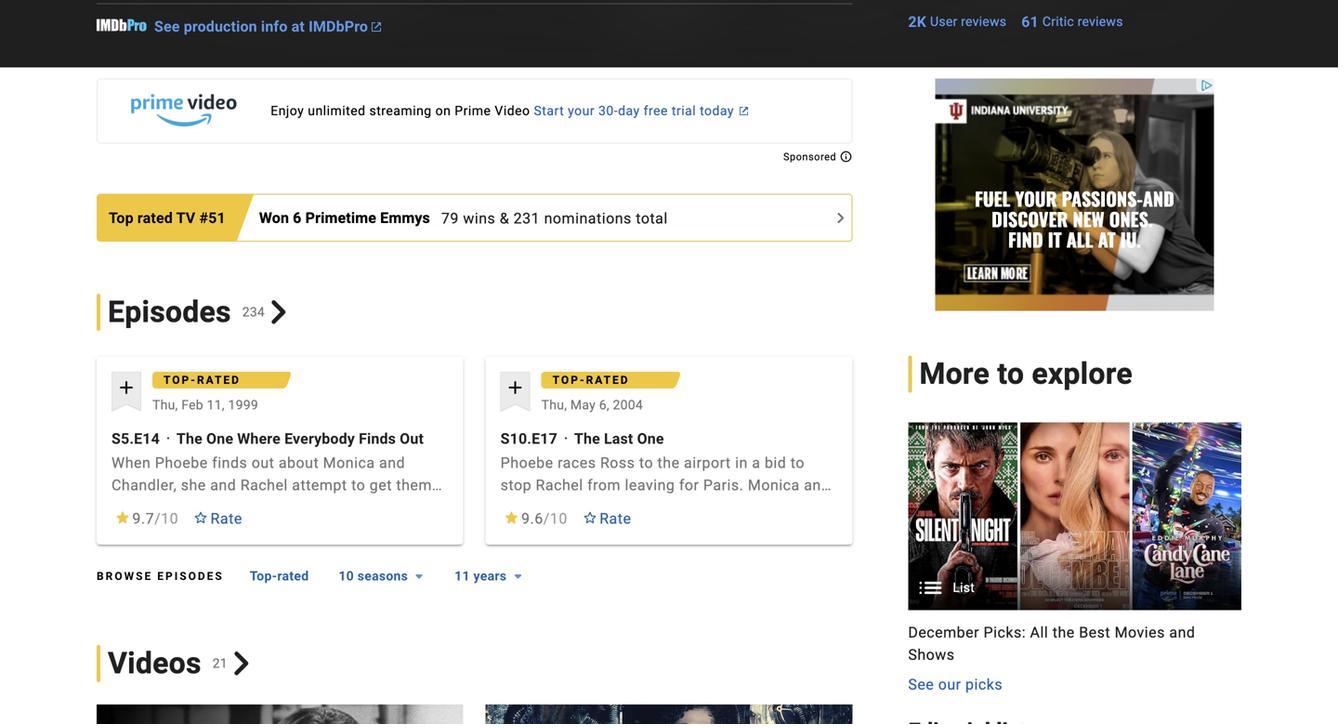 Task type: vqa. For each thing, say whether or not it's contained in the screenshot.
"group" containing December Picks: All the Best Movies and Shows
yes



Task type: describe. For each thing, give the bounding box(es) containing it.
picks:
[[984, 624, 1027, 642]]

wins
[[463, 210, 496, 227]]

the for the one where everybody finds out
[[177, 430, 203, 448]]

2004
[[613, 398, 643, 413]]

browse
[[97, 570, 153, 583]]

61
[[1022, 13, 1039, 31]]

top-rated button
[[235, 560, 324, 593]]

rated up the 11,
[[197, 374, 241, 387]]

feb
[[182, 398, 204, 413]]

thu, for s10.e17
[[542, 398, 567, 413]]

friends: the complete series image
[[875, 705, 1242, 724]]

s5.e14
[[112, 430, 160, 448]]

out
[[252, 454, 275, 472]]

sponsored
[[784, 151, 840, 163]]

confess
[[130, 499, 186, 517]]

finds
[[212, 454, 248, 472]]

21
[[213, 656, 228, 671]]

picks
[[966, 676, 1003, 694]]

phoebe
[[155, 454, 208, 472]]

rate for 9.7 / 10
[[211, 510, 243, 528]]

see more awards and nominations image
[[830, 207, 852, 229]]

234
[[242, 305, 265, 320]]

movies
[[1115, 624, 1166, 642]]

browse episodes
[[97, 570, 224, 583]]

9.6 / 10
[[522, 510, 568, 528]]

rachel
[[241, 477, 288, 494]]

11
[[455, 569, 470, 584]]

rate for 9.6 / 10
[[600, 510, 632, 528]]

monica
[[323, 454, 375, 472]]

rated up 6,
[[586, 374, 630, 387]]

9.7 / 10
[[132, 510, 179, 528]]

rate button for 9.6 / 10
[[572, 502, 643, 536]]

79
[[442, 210, 459, 227]]

9.6
[[522, 510, 544, 528]]

arrow drop down image for 11 years
[[507, 565, 529, 588]]

finds
[[359, 430, 396, 448]]

funny women of television image
[[97, 705, 464, 724]]

launch inline image
[[372, 23, 381, 32]]

when
[[112, 454, 151, 472]]

relationship.
[[226, 499, 313, 517]]

1 horizontal spatial 10
[[339, 569, 354, 584]]

won
[[259, 209, 289, 227]]

thu, may 6, 2004
[[542, 398, 643, 413]]

10 seasons
[[339, 569, 408, 584]]

more to explore
[[920, 357, 1133, 392]]

about
[[279, 454, 319, 472]]

top- for the last one
[[553, 374, 586, 387]]

list
[[953, 580, 975, 596]]

see our picks button
[[909, 674, 1003, 696]]

our
[[939, 676, 962, 694]]

the
[[1053, 624, 1076, 642]]

add image for s10.e17
[[505, 376, 527, 399]]

top rated tv #51 button
[[98, 197, 233, 238]]

2 vertical spatial to
[[112, 499, 126, 517]]

their
[[190, 499, 222, 517]]

top-rated inside button
[[250, 569, 309, 584]]

1999
[[228, 398, 258, 413]]

1 vertical spatial to
[[352, 477, 366, 494]]

2k
[[909, 13, 927, 31]]

day
[[618, 103, 640, 119]]

today
[[700, 103, 735, 119]]

she
[[181, 477, 206, 494]]

your
[[568, 103, 595, 119]]

everybody
[[285, 430, 355, 448]]

start your 30-day free trial today
[[534, 103, 735, 119]]

and for december picks: all the best movies and shows
[[1170, 624, 1196, 642]]

chevron right inline image for 234
[[267, 301, 291, 324]]

top-rated for last
[[553, 374, 630, 387]]

tv
[[176, 209, 196, 227]]

0 vertical spatial to
[[998, 357, 1025, 392]]

6
[[293, 209, 302, 227]]

the one where everybody finds out
[[177, 430, 424, 448]]

9.7
[[132, 510, 154, 528]]

top rated tv #51
[[109, 209, 226, 227]]

rated down 'relationship.'
[[277, 569, 309, 584]]

79 wins & 231 nominations total
[[442, 210, 668, 227]]

rated left tv
[[138, 209, 173, 227]]

primetime
[[306, 209, 377, 227]]

trial
[[672, 103, 697, 119]]

arrow drop down image for 10 seasons
[[408, 565, 431, 588]]

chevron right inline image for 21
[[230, 652, 253, 676]]

them
[[396, 477, 432, 494]]

seasons
[[358, 569, 408, 584]]

list link
[[909, 423, 1242, 610]]

our favorite pets | imdb supercut image
[[486, 705, 853, 724]]

top- for the one where everybody finds out
[[164, 374, 197, 387]]



Task type: locate. For each thing, give the bounding box(es) containing it.
reviews for 61
[[1078, 14, 1124, 29]]

1 vertical spatial see
[[909, 676, 935, 694]]

/ right star inline image at the bottom left of page
[[544, 510, 550, 528]]

chevron right inline image
[[267, 301, 291, 324], [230, 652, 253, 676]]

star border inline image right 9.6 / 10
[[583, 512, 598, 524]]

0 horizontal spatial to
[[112, 499, 126, 517]]

/ for 9.6
[[544, 510, 550, 528]]

thu, left feb
[[152, 398, 178, 413]]

top- down 'relationship.'
[[250, 569, 277, 584]]

top-rated for one
[[164, 374, 241, 387]]

0 vertical spatial see
[[154, 18, 180, 36]]

episodes
[[108, 295, 231, 330]]

6,
[[600, 398, 610, 413]]

chandler,
[[112, 477, 177, 494]]

chevron right inline image right the '21' at the bottom of the page
[[230, 652, 253, 676]]

list group
[[909, 423, 1242, 611]]

1 horizontal spatial and
[[379, 454, 405, 472]]

to left 9.7 at the bottom left of the page
[[112, 499, 126, 517]]

production
[[184, 18, 257, 36]]

videos
[[108, 646, 201, 681]]

when phoebe finds out about monica and chandler, she and rachel attempt to get them to confess their relationship.
[[112, 454, 432, 517]]

the left "last"
[[575, 430, 601, 448]]

s10.e17
[[501, 430, 558, 448]]

group
[[909, 423, 1242, 696], [97, 705, 464, 724], [486, 705, 853, 724], [875, 705, 1242, 724]]

10
[[161, 510, 179, 528], [550, 510, 568, 528], [339, 569, 354, 584]]

rate
[[211, 510, 243, 528], [600, 510, 632, 528]]

0 horizontal spatial reviews
[[962, 14, 1007, 29]]

0 vertical spatial and
[[379, 454, 405, 472]]

star border inline image for 9.6 / 10
[[583, 512, 598, 524]]

top
[[109, 209, 134, 227]]

add image
[[115, 376, 138, 399], [505, 376, 527, 399]]

arrow drop down image left 11
[[408, 565, 431, 588]]

2 vertical spatial and
[[1170, 624, 1196, 642]]

best
[[1080, 624, 1111, 642]]

2 horizontal spatial and
[[1170, 624, 1196, 642]]

0 horizontal spatial rate button
[[182, 502, 254, 536]]

2k user reviews
[[909, 13, 1007, 31]]

may
[[571, 398, 596, 413]]

231
[[514, 210, 540, 227]]

reviews right critic
[[1078, 14, 1124, 29]]

december picks: all the best movies and shows link
[[909, 622, 1242, 666]]

last
[[604, 430, 634, 448]]

see inside button
[[909, 676, 935, 694]]

#51
[[199, 209, 226, 227]]

years
[[474, 569, 507, 584]]

rate button for 9.7 / 10
[[182, 502, 254, 536]]

episodes
[[157, 570, 224, 583]]

won 6 primetime emmys
[[259, 209, 430, 227]]

1 horizontal spatial /
[[544, 510, 550, 528]]

and right movies
[[1170, 624, 1196, 642]]

1 add image from the left
[[115, 376, 138, 399]]

1 horizontal spatial star border inline image
[[583, 512, 598, 524]]

1 rate button from the left
[[182, 502, 254, 536]]

to right more on the right of page
[[998, 357, 1025, 392]]

at
[[292, 18, 305, 36]]

0 horizontal spatial thu,
[[152, 398, 178, 413]]

the
[[177, 430, 203, 448], [575, 430, 601, 448]]

rate button down she
[[182, 502, 254, 536]]

2 thu, from the left
[[542, 398, 567, 413]]

/ right star inline icon
[[154, 510, 161, 528]]

see for see production info at imdbpro
[[154, 18, 180, 36]]

see production info at imdbpro
[[154, 18, 368, 36]]

add image up the s10.e17
[[505, 376, 527, 399]]

top- up the may
[[553, 374, 586, 387]]

1 horizontal spatial thu,
[[542, 398, 567, 413]]

thu, feb 11, 1999
[[152, 398, 258, 413]]

reviews inside 2k user reviews
[[962, 14, 1007, 29]]

one
[[206, 430, 234, 448], [638, 430, 665, 448]]

0 horizontal spatial the
[[177, 430, 203, 448]]

reviews
[[962, 14, 1007, 29], [1078, 14, 1124, 29]]

thu, left the may
[[542, 398, 567, 413]]

0 horizontal spatial one
[[206, 430, 234, 448]]

where
[[237, 430, 281, 448]]

and for when phoebe finds out about monica and chandler, she and rachel attempt to get them to confess their relationship.
[[379, 454, 405, 472]]

all
[[1031, 624, 1049, 642]]

shows
[[909, 646, 955, 664]]

/
[[154, 510, 161, 528], [544, 510, 550, 528]]

free
[[644, 103, 668, 119]]

2 the from the left
[[575, 430, 601, 448]]

2 rate button from the left
[[572, 502, 643, 536]]

1 horizontal spatial rate button
[[572, 502, 643, 536]]

star border inline image down she
[[194, 512, 208, 524]]

top-rated down 'relationship.'
[[250, 569, 309, 584]]

11 years
[[455, 569, 507, 584]]

2 horizontal spatial 10
[[550, 510, 568, 528]]

1 horizontal spatial to
[[352, 477, 366, 494]]

10 left the seasons
[[339, 569, 354, 584]]

0 horizontal spatial star border inline image
[[194, 512, 208, 524]]

attempt
[[292, 477, 347, 494]]

0 horizontal spatial top-rated
[[164, 374, 241, 387]]

production art image
[[909, 423, 1242, 611]]

61 critic reviews
[[1022, 13, 1124, 31]]

/ for 9.7
[[154, 510, 161, 528]]

0 horizontal spatial arrow drop down image
[[408, 565, 431, 588]]

1 horizontal spatial one
[[638, 430, 665, 448]]

reviews inside 61 critic reviews
[[1078, 14, 1124, 29]]

imdbpro
[[309, 18, 368, 36]]

arrow drop down image right 11
[[507, 565, 529, 588]]

1 vertical spatial and
[[210, 477, 236, 494]]

critic
[[1043, 14, 1075, 29]]

won 6 primetime emmys button
[[259, 207, 442, 229]]

start your 30-day free trial today link
[[97, 79, 853, 144]]

1 the from the left
[[177, 430, 203, 448]]

explore
[[1032, 357, 1133, 392]]

top-rated up thu, may 6, 2004
[[553, 374, 630, 387]]

and up get
[[379, 454, 405, 472]]

nominations
[[545, 210, 632, 227]]

0 horizontal spatial add image
[[115, 376, 138, 399]]

thu, for s5.e14
[[152, 398, 178, 413]]

1 rate from the left
[[211, 510, 243, 528]]

1 horizontal spatial rate
[[600, 510, 632, 528]]

0 vertical spatial chevron right inline image
[[267, 301, 291, 324]]

star inline image
[[505, 512, 519, 524]]

2 horizontal spatial to
[[998, 357, 1025, 392]]

0 horizontal spatial rate
[[211, 510, 243, 528]]

top-
[[164, 374, 197, 387], [553, 374, 586, 387], [250, 569, 277, 584]]

1 horizontal spatial chevron right inline image
[[267, 301, 291, 324]]

1 thu, from the left
[[152, 398, 178, 413]]

2 reviews from the left
[[1078, 14, 1124, 29]]

top-rated
[[164, 374, 241, 387], [553, 374, 630, 387], [250, 569, 309, 584]]

0 horizontal spatial and
[[210, 477, 236, 494]]

top-rated up thu, feb 11, 1999
[[164, 374, 241, 387]]

the for the last one
[[575, 430, 601, 448]]

see for see our picks
[[909, 676, 935, 694]]

1 horizontal spatial the
[[575, 430, 601, 448]]

star border inline image
[[194, 512, 208, 524], [583, 512, 598, 524]]

to left get
[[352, 477, 366, 494]]

1 star border inline image from the left
[[194, 512, 208, 524]]

top- up feb
[[164, 374, 197, 387]]

1 one from the left
[[206, 430, 234, 448]]

reviews right the user
[[962, 14, 1007, 29]]

rate down rachel
[[211, 510, 243, 528]]

2 one from the left
[[638, 430, 665, 448]]

december
[[909, 624, 980, 642]]

1 arrow drop down image from the left
[[408, 565, 431, 588]]

see left the our
[[909, 676, 935, 694]]

1 reviews from the left
[[962, 14, 1007, 29]]

reviews for 2k
[[962, 14, 1007, 29]]

rated
[[138, 209, 173, 227], [197, 374, 241, 387], [586, 374, 630, 387], [277, 569, 309, 584]]

0 horizontal spatial /
[[154, 510, 161, 528]]

rate button right 9.6 / 10
[[572, 502, 643, 536]]

top- inside button
[[250, 569, 277, 584]]

total
[[636, 210, 668, 227]]

see left production
[[154, 18, 180, 36]]

10 for 9.6 / 10
[[550, 510, 568, 528]]

10 right 9.7 at the bottom left of the page
[[161, 510, 179, 528]]

emmys
[[380, 209, 430, 227]]

out
[[400, 430, 424, 448]]

1 horizontal spatial top-
[[250, 569, 277, 584]]

group containing december picks: all the best movies and shows
[[909, 423, 1242, 696]]

chevron right inline image right 234
[[267, 301, 291, 324]]

arrow drop down image
[[408, 565, 431, 588], [507, 565, 529, 588]]

add image up the s5.e14
[[115, 376, 138, 399]]

0 horizontal spatial see
[[154, 18, 180, 36]]

1 horizontal spatial see
[[909, 676, 935, 694]]

1 / from the left
[[154, 510, 161, 528]]

star border inline image for 9.7 / 10
[[194, 512, 208, 524]]

to
[[998, 357, 1025, 392], [352, 477, 366, 494], [112, 499, 126, 517]]

2 horizontal spatial top-rated
[[553, 374, 630, 387]]

add image for s5.e14
[[115, 376, 138, 399]]

one up finds
[[206, 430, 234, 448]]

1 horizontal spatial add image
[[505, 376, 527, 399]]

11,
[[207, 398, 225, 413]]

1 vertical spatial chevron right inline image
[[230, 652, 253, 676]]

1 horizontal spatial top-rated
[[250, 569, 309, 584]]

2 / from the left
[[544, 510, 550, 528]]

10 for 9.7 / 10
[[161, 510, 179, 528]]

1 horizontal spatial reviews
[[1078, 14, 1124, 29]]

2 arrow drop down image from the left
[[507, 565, 529, 588]]

the last one
[[575, 430, 665, 448]]

&
[[500, 210, 510, 227]]

0 horizontal spatial top-
[[164, 374, 197, 387]]

info
[[261, 18, 288, 36]]

30-
[[599, 103, 618, 119]]

get
[[370, 477, 392, 494]]

and inside december picks: all the best movies and shows
[[1170, 624, 1196, 642]]

see production info at imdbpro button
[[154, 18, 381, 36]]

1 horizontal spatial arrow drop down image
[[507, 565, 529, 588]]

december picks: all the best movies and shows
[[909, 624, 1196, 664]]

thu,
[[152, 398, 178, 413], [542, 398, 567, 413]]

10 right 9.6
[[550, 510, 568, 528]]

one right "last"
[[638, 430, 665, 448]]

0 horizontal spatial 10
[[161, 510, 179, 528]]

rate right 9.6 / 10
[[600, 510, 632, 528]]

more
[[920, 357, 990, 392]]

start
[[534, 103, 565, 119]]

the up phoebe
[[177, 430, 203, 448]]

and down finds
[[210, 477, 236, 494]]

2 rate from the left
[[600, 510, 632, 528]]

user
[[931, 14, 958, 29]]

2 add image from the left
[[505, 376, 527, 399]]

2 star border inline image from the left
[[583, 512, 598, 524]]

0 horizontal spatial chevron right inline image
[[230, 652, 253, 676]]

2 horizontal spatial top-
[[553, 374, 586, 387]]

advertisement region
[[936, 79, 1215, 311]]

star inline image
[[115, 512, 130, 524]]



